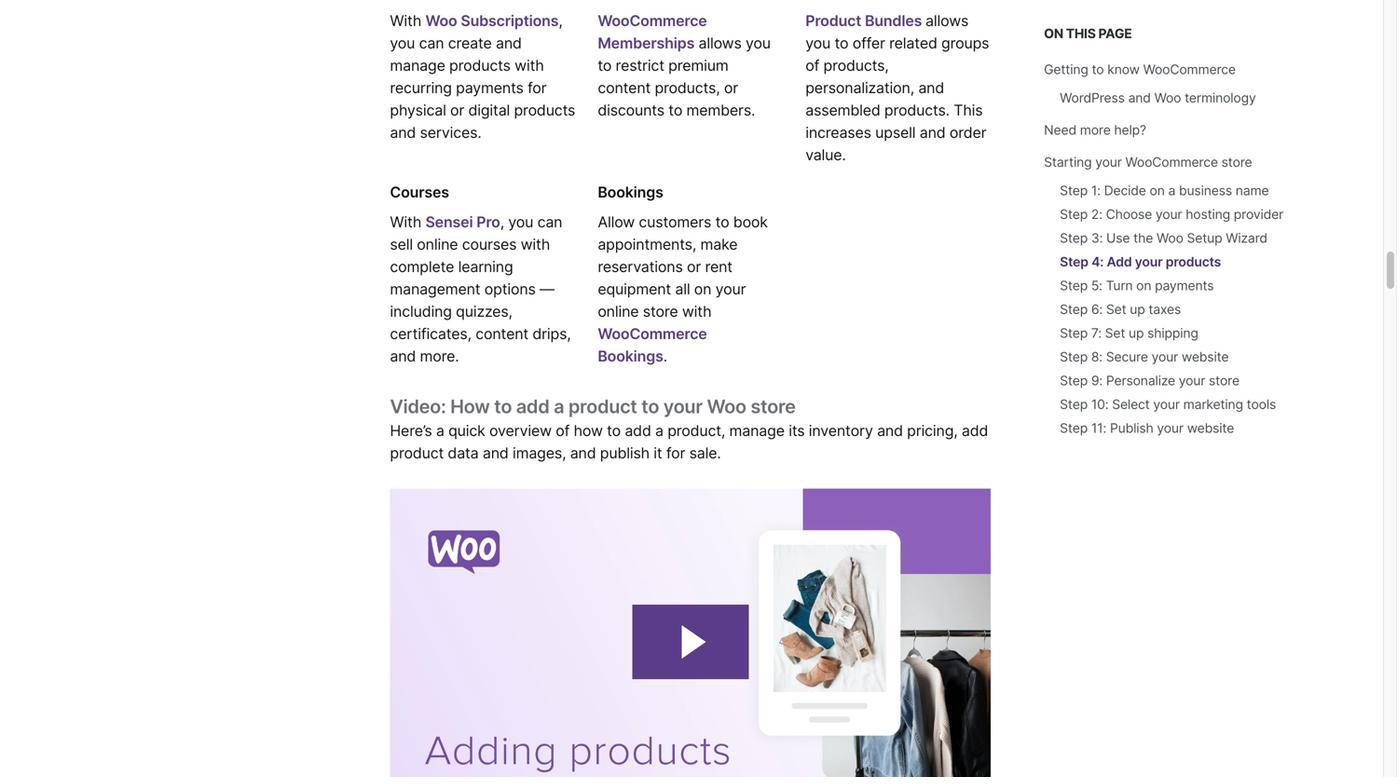 Task type: locate. For each thing, give the bounding box(es) containing it.
products, inside allows you to offer related groups of products, personalization, and assembled products. this increases upsell and order value.
[[824, 56, 889, 75]]

related
[[889, 34, 938, 52]]

1 vertical spatial bookings
[[598, 347, 663, 365]]

0 vertical spatial payments
[[456, 79, 524, 97]]

1 vertical spatial allows
[[699, 34, 742, 52]]

to up make
[[716, 213, 729, 231]]

decide
[[1104, 183, 1146, 199]]

0 horizontal spatial content
[[476, 325, 529, 343]]

0 vertical spatial allows
[[926, 12, 969, 30]]

products down create
[[449, 56, 511, 75]]

upsell
[[875, 124, 916, 142]]

and down getting to know woocommerce
[[1128, 90, 1151, 106]]

0 vertical spatial of
[[806, 56, 820, 75]]

1 horizontal spatial products
[[514, 101, 575, 119]]

store up its
[[751, 395, 796, 418]]

store
[[1222, 154, 1252, 170], [643, 303, 678, 321], [1209, 373, 1240, 389], [751, 395, 796, 418]]

manage up the recurring at the top left of the page
[[390, 56, 445, 75]]

2 with from the top
[[390, 213, 421, 231]]

adding products video image
[[390, 489, 991, 777], [390, 489, 991, 777]]

1 bookings from the top
[[598, 183, 663, 201]]

step left 5:
[[1060, 278, 1088, 294]]

—
[[540, 280, 555, 298]]

7 step from the top
[[1060, 325, 1088, 341]]

to up overview
[[494, 395, 512, 418]]

with inside , you can create and manage products with recurring payments for physical or digital products and services.
[[515, 56, 544, 75]]

0 horizontal spatial add
[[516, 395, 549, 418]]

on down the step 4: add your products link
[[1136, 278, 1152, 294]]

your up marketing
[[1179, 373, 1206, 389]]

website down marketing
[[1187, 420, 1234, 436]]

1 vertical spatial ,
[[500, 213, 504, 231]]

allows for related
[[926, 12, 969, 30]]

1 horizontal spatial content
[[598, 79, 651, 97]]

0 horizontal spatial payments
[[456, 79, 524, 97]]

for right it
[[666, 444, 685, 462]]

woo inside step 1: decide on a business name step 2: choose your hosting provider step 3: use the woo setup wizard step 4: add your products step 5: turn on payments step 6: set up taxes step 7: set up shipping step 8: secure your website step 9: personalize your store step 10: select your marketing tools step 11: publish your website
[[1157, 230, 1184, 246]]

woocommerce memberships link
[[598, 12, 707, 52]]

0 horizontal spatial ,
[[500, 213, 504, 231]]

0 vertical spatial with
[[390, 12, 421, 30]]

how
[[574, 422, 603, 440]]

2 horizontal spatial or
[[724, 79, 738, 97]]

need more help?
[[1044, 122, 1147, 138]]

or
[[724, 79, 738, 97], [450, 101, 464, 119], [687, 258, 701, 276]]

1 horizontal spatial payments
[[1155, 278, 1214, 294]]

and right data
[[483, 444, 509, 462]]

, for woo subscriptions
[[559, 12, 563, 30]]

step left 11:
[[1060, 420, 1088, 436]]

store inside step 1: decide on a business name step 2: choose your hosting provider step 3: use the woo setup wizard step 4: add your products step 5: turn on payments step 6: set up taxes step 7: set up shipping step 8: secure your website step 9: personalize your store step 10: select your marketing tools step 11: publish your website
[[1209, 373, 1240, 389]]

online down with sensei pro
[[417, 235, 458, 254]]

step 8: secure your website link
[[1060, 349, 1229, 365]]

1 vertical spatial content
[[476, 325, 529, 343]]

0 horizontal spatial of
[[556, 422, 570, 440]]

manage left its
[[729, 422, 785, 440]]

customers
[[639, 213, 711, 231]]

or left rent
[[687, 258, 701, 276]]

can left create
[[419, 34, 444, 52]]

, for sensei pro
[[500, 213, 504, 231]]

with
[[515, 56, 544, 75], [521, 235, 550, 254], [682, 303, 712, 321]]

or for allow
[[687, 258, 701, 276]]

you inside the allows you to restrict premium content products, or discounts to members.
[[746, 34, 771, 52]]

2 horizontal spatial products
[[1166, 254, 1221, 270]]

on this page
[[1044, 26, 1132, 41]]

step left 3: in the top of the page
[[1060, 230, 1088, 246]]

and inside , you can sell online courses with complete learning management options — including quizzes, certificates, content drips, and more.
[[390, 347, 416, 365]]

manage inside , you can create and manage products with recurring payments for physical or digital products and services.
[[390, 56, 445, 75]]

turn
[[1106, 278, 1133, 294]]

website down shipping
[[1182, 349, 1229, 365]]

1 horizontal spatial can
[[537, 213, 562, 231]]

or inside the allows you to restrict premium content products, or discounts to members.
[[724, 79, 738, 97]]

up down step 5: turn on payments link
[[1130, 302, 1145, 317]]

of
[[806, 56, 820, 75], [556, 422, 570, 440]]

getting
[[1044, 62, 1089, 77]]

1 vertical spatial for
[[666, 444, 685, 462]]

courses
[[462, 235, 517, 254]]

0 vertical spatial products
[[449, 56, 511, 75]]

discounts
[[598, 101, 665, 119]]

0 vertical spatial set
[[1106, 302, 1127, 317]]

online down equipment
[[598, 303, 639, 321]]

its
[[789, 422, 805, 440]]

with for with woo subscriptions
[[390, 12, 421, 30]]

manage inside video: how to add a product to your woo store here's a quick overview of how to add a product, manage its inventory and pricing, add product data and images, and publish it for sale.
[[729, 422, 785, 440]]

or inside the allow customers to book appointments, make reservations or rent equipment all on your online store with woocommerce bookings
[[687, 258, 701, 276]]

allows up groups
[[926, 12, 969, 30]]

1 vertical spatial website
[[1187, 420, 1234, 436]]

1 horizontal spatial products,
[[824, 56, 889, 75]]

1 vertical spatial up
[[1129, 325, 1144, 341]]

0 vertical spatial products,
[[824, 56, 889, 75]]

, inside , you can sell online courses with complete learning management options — including quizzes, certificates, content drips, and more.
[[500, 213, 504, 231]]

members.
[[687, 101, 755, 119]]

on
[[1044, 26, 1063, 41]]

woo up create
[[425, 12, 457, 30]]

1 horizontal spatial for
[[666, 444, 685, 462]]

product down here's
[[390, 444, 444, 462]]

1 vertical spatial set
[[1105, 325, 1125, 341]]

0 horizontal spatial products
[[449, 56, 511, 75]]

step 5: turn on payments link
[[1060, 278, 1214, 294]]

it
[[654, 444, 662, 462]]

0 horizontal spatial can
[[419, 34, 444, 52]]

allows
[[926, 12, 969, 30], [699, 34, 742, 52]]

wizard
[[1226, 230, 1268, 246]]

on inside the allow customers to book appointments, make reservations or rent equipment all on your online store with woocommerce bookings
[[694, 280, 712, 298]]

marketing
[[1184, 397, 1243, 412]]

woocommerce up step 1: decide on a business name link
[[1126, 154, 1218, 170]]

or up services.
[[450, 101, 464, 119]]

products down setup
[[1166, 254, 1221, 270]]

1 step from the top
[[1060, 183, 1088, 199]]

your up 1:
[[1096, 154, 1122, 170]]

offer
[[853, 34, 885, 52]]

premium
[[669, 56, 729, 75]]

1 vertical spatial with
[[521, 235, 550, 254]]

store down 'all'
[[643, 303, 678, 321]]

woo down 'step 2: choose your hosting provider' link
[[1157, 230, 1184, 246]]

step left 9:
[[1060, 373, 1088, 389]]

you inside , you can create and manage products with recurring payments for physical or digital products and services.
[[390, 34, 415, 52]]

can for with
[[537, 213, 562, 231]]

sensei
[[425, 213, 473, 231]]

product up how
[[569, 395, 637, 418]]

1 vertical spatial manage
[[729, 422, 785, 440]]

8:
[[1091, 349, 1103, 365]]

2 vertical spatial or
[[687, 258, 701, 276]]

0 vertical spatial bookings
[[598, 183, 663, 201]]

2 vertical spatial with
[[682, 303, 712, 321]]

store up marketing
[[1209, 373, 1240, 389]]

products right digital
[[514, 101, 575, 119]]

products inside step 1: decide on a business name step 2: choose your hosting provider step 3: use the woo setup wizard step 4: add your products step 5: turn on payments step 6: set up taxes step 7: set up shipping step 8: secure your website step 9: personalize your store step 10: select your marketing tools step 11: publish your website
[[1166, 254, 1221, 270]]

step left 8:
[[1060, 349, 1088, 365]]

store inside the allow customers to book appointments, make reservations or rent equipment all on your online store with woocommerce bookings
[[643, 303, 678, 321]]

can inside , you can create and manage products with recurring payments for physical or digital products and services.
[[419, 34, 444, 52]]

you up members.
[[746, 34, 771, 52]]

1 horizontal spatial allows
[[926, 12, 969, 30]]

2 vertical spatial products
[[1166, 254, 1221, 270]]

0 horizontal spatial product
[[390, 444, 444, 462]]

tools
[[1247, 397, 1276, 412]]

products, up "personalization,"
[[824, 56, 889, 75]]

1 vertical spatial can
[[537, 213, 562, 231]]

add up publish
[[625, 422, 651, 440]]

your up product,
[[663, 395, 703, 418]]

recurring
[[390, 79, 452, 97]]

or up members.
[[724, 79, 738, 97]]

use
[[1107, 230, 1130, 246]]

a up 'step 2: choose your hosting provider' link
[[1168, 183, 1176, 199]]

1 vertical spatial or
[[450, 101, 464, 119]]

with down subscriptions
[[515, 56, 544, 75]]

to
[[835, 34, 849, 52], [598, 56, 612, 75], [1092, 62, 1104, 77], [669, 101, 683, 119], [716, 213, 729, 231], [494, 395, 512, 418], [642, 395, 659, 418], [607, 422, 621, 440]]

allows inside the allows you to restrict premium content products, or discounts to members.
[[699, 34, 742, 52]]

2:
[[1091, 206, 1103, 222]]

2 bookings from the top
[[598, 347, 663, 365]]

11 step from the top
[[1060, 420, 1088, 436]]

allows you to offer related groups of products, personalization, and assembled products. this increases upsell and order value.
[[806, 12, 989, 164]]

1 vertical spatial payments
[[1155, 278, 1214, 294]]

courses
[[390, 183, 449, 201]]

0 vertical spatial manage
[[390, 56, 445, 75]]

your down the
[[1135, 254, 1163, 270]]

0 vertical spatial online
[[417, 235, 458, 254]]

8 step from the top
[[1060, 349, 1088, 365]]

allows up premium
[[699, 34, 742, 52]]

4:
[[1092, 254, 1104, 270]]

this
[[954, 101, 983, 119]]

1 horizontal spatial ,
[[559, 12, 563, 30]]

you inside , you can sell online courses with complete learning management options — including quizzes, certificates, content drips, and more.
[[508, 213, 533, 231]]

payments up the taxes
[[1155, 278, 1214, 294]]

0 vertical spatial for
[[528, 79, 547, 97]]

0 horizontal spatial manage
[[390, 56, 445, 75]]

inventory
[[809, 422, 873, 440]]

you for , you can sell online courses with complete learning management options — including quizzes, certificates, content drips, and more.
[[508, 213, 533, 231]]

you inside allows you to offer related groups of products, personalization, and assembled products. this increases upsell and order value.
[[806, 34, 831, 52]]

woocommerce up .
[[598, 325, 707, 343]]

pro
[[477, 213, 500, 231]]

with down 'all'
[[682, 303, 712, 321]]

can right pro
[[537, 213, 562, 231]]

you for allows you to offer related groups of products, personalization, and assembled products. this increases upsell and order value.
[[806, 34, 831, 52]]

0 vertical spatial website
[[1182, 349, 1229, 365]]

1 vertical spatial product
[[390, 444, 444, 462]]

personalization,
[[806, 79, 914, 97]]

and down certificates,
[[390, 347, 416, 365]]

step left the 6:
[[1060, 302, 1088, 317]]

step left 1:
[[1060, 183, 1088, 199]]

1 vertical spatial online
[[598, 303, 639, 321]]

products,
[[824, 56, 889, 75], [655, 79, 720, 97]]

, you can create and manage products with recurring payments for physical or digital products and services.
[[390, 12, 575, 142]]

you for , you can create and manage products with recurring payments for physical or digital products and services.
[[390, 34, 415, 52]]

groups
[[942, 34, 989, 52]]

0 vertical spatial can
[[419, 34, 444, 52]]

a up images,
[[554, 395, 564, 418]]

to left know
[[1092, 62, 1104, 77]]

content down quizzes,
[[476, 325, 529, 343]]

step left 10:
[[1060, 397, 1088, 412]]

manage
[[390, 56, 445, 75], [729, 422, 785, 440]]

0 horizontal spatial products,
[[655, 79, 720, 97]]

learning
[[458, 258, 513, 276]]

pricing,
[[907, 422, 958, 440]]

of down product
[[806, 56, 820, 75]]

for inside video: how to add a product to your woo store here's a quick overview of how to add a product, manage its inventory and pricing, add product data and images, and publish it for sale.
[[666, 444, 685, 462]]

allows inside allows you to offer related groups of products, personalization, and assembled products. this increases upsell and order value.
[[926, 12, 969, 30]]

you right pro
[[508, 213, 533, 231]]

page
[[1099, 26, 1132, 41]]

1 horizontal spatial or
[[687, 258, 701, 276]]

0 horizontal spatial for
[[528, 79, 547, 97]]

book
[[733, 213, 768, 231]]

video:
[[390, 395, 446, 418]]

your down rent
[[716, 280, 746, 298]]

1 horizontal spatial online
[[598, 303, 639, 321]]

to down product
[[835, 34, 849, 52]]

starting your woocommerce store link
[[1044, 154, 1252, 170]]

with up sell
[[390, 213, 421, 231]]

set right the 6:
[[1106, 302, 1127, 317]]

wordpress
[[1060, 90, 1125, 106]]

your down step 1: decide on a business name link
[[1156, 206, 1182, 222]]

1 with from the top
[[390, 12, 421, 30]]

0 vertical spatial with
[[515, 56, 544, 75]]

and
[[496, 34, 522, 52], [919, 79, 944, 97], [1128, 90, 1151, 106], [390, 124, 416, 142], [920, 124, 946, 142], [390, 347, 416, 365], [877, 422, 903, 440], [483, 444, 509, 462], [570, 444, 596, 462]]

website
[[1182, 349, 1229, 365], [1187, 420, 1234, 436]]

your inside the allow customers to book appointments, make reservations or rent equipment all on your online store with woocommerce bookings
[[716, 280, 746, 298]]

0 horizontal spatial allows
[[699, 34, 742, 52]]

bookings up allow
[[598, 183, 663, 201]]

add up overview
[[516, 395, 549, 418]]

,
[[559, 12, 563, 30], [500, 213, 504, 231]]

payments up digital
[[456, 79, 524, 97]]

a inside step 1: decide on a business name step 2: choose your hosting provider step 3: use the woo setup wizard step 4: add your products step 5: turn on payments step 6: set up taxes step 7: set up shipping step 8: secure your website step 9: personalize your store step 10: select your marketing tools step 11: publish your website
[[1168, 183, 1176, 199]]

certificates,
[[390, 325, 472, 343]]

on right 'all'
[[694, 280, 712, 298]]

add right pricing,
[[962, 422, 988, 440]]

here's
[[390, 422, 432, 440]]

0 horizontal spatial or
[[450, 101, 464, 119]]

set right the 7: on the right top
[[1105, 325, 1125, 341]]

with up the recurring at the top left of the page
[[390, 12, 421, 30]]

or for allows
[[724, 79, 738, 97]]

reservations
[[598, 258, 683, 276]]

you up the recurring at the top left of the page
[[390, 34, 415, 52]]

with woo subscriptions
[[390, 12, 559, 30]]

0 horizontal spatial online
[[417, 235, 458, 254]]

can
[[419, 34, 444, 52], [537, 213, 562, 231]]

0 vertical spatial content
[[598, 79, 651, 97]]

can for products
[[419, 34, 444, 52]]

of left how
[[556, 422, 570, 440]]

1 horizontal spatial of
[[806, 56, 820, 75]]

assembled
[[806, 101, 881, 119]]

step left 2:
[[1060, 206, 1088, 222]]

woo up product,
[[707, 395, 746, 418]]

create
[[448, 34, 492, 52]]

0 vertical spatial ,
[[559, 12, 563, 30]]

can inside , you can sell online courses with complete learning management options — including quizzes, certificates, content drips, and more.
[[537, 213, 562, 231]]

for down subscriptions
[[528, 79, 547, 97]]

wordpress and woo terminology link
[[1060, 90, 1256, 106]]

0 vertical spatial product
[[569, 395, 637, 418]]

for
[[528, 79, 547, 97], [666, 444, 685, 462]]

your down shipping
[[1152, 349, 1178, 365]]

, inside , you can create and manage products with recurring payments for physical or digital products and services.
[[559, 12, 563, 30]]

quick
[[448, 422, 485, 440]]

product
[[569, 395, 637, 418], [390, 444, 444, 462]]

1 vertical spatial with
[[390, 213, 421, 231]]

0 vertical spatial or
[[724, 79, 738, 97]]

payments inside step 1: decide on a business name step 2: choose your hosting provider step 3: use the woo setup wizard step 4: add your products step 5: turn on payments step 6: set up taxes step 7: set up shipping step 8: secure your website step 9: personalize your store step 10: select your marketing tools step 11: publish your website
[[1155, 278, 1214, 294]]

your
[[1096, 154, 1122, 170], [1156, 206, 1182, 222], [1135, 254, 1163, 270], [716, 280, 746, 298], [1152, 349, 1178, 365], [1179, 373, 1206, 389], [663, 395, 703, 418], [1153, 397, 1180, 412], [1157, 420, 1184, 436]]

online
[[417, 235, 458, 254], [598, 303, 639, 321]]

content up 'discounts' on the top of page
[[598, 79, 651, 97]]

bookings down equipment
[[598, 347, 663, 365]]

1 vertical spatial of
[[556, 422, 570, 440]]

you
[[390, 34, 415, 52], [746, 34, 771, 52], [806, 34, 831, 52], [508, 213, 533, 231]]

add
[[516, 395, 549, 418], [625, 422, 651, 440], [962, 422, 988, 440]]

to right 'discounts' on the top of page
[[669, 101, 683, 119]]

bookings
[[598, 183, 663, 201], [598, 347, 663, 365]]

1 horizontal spatial manage
[[729, 422, 785, 440]]

your down step 10: select your marketing tools link
[[1157, 420, 1184, 436]]

1 vertical spatial products,
[[655, 79, 720, 97]]

step left the 7: on the right top
[[1060, 325, 1088, 341]]

up up step 8: secure your website link
[[1129, 325, 1144, 341]]

0 vertical spatial up
[[1130, 302, 1145, 317]]

getting to know woocommerce link
[[1044, 62, 1236, 77]]

3 step from the top
[[1060, 230, 1088, 246]]

step left 4:
[[1060, 254, 1089, 270]]

step 11: publish your website link
[[1060, 420, 1234, 436]]

woo down getting to know woocommerce link
[[1155, 90, 1181, 106]]

you down product
[[806, 34, 831, 52]]

shipping
[[1148, 325, 1199, 341]]

products, down premium
[[655, 79, 720, 97]]



Task type: vqa. For each thing, say whether or not it's contained in the screenshot.
the right can
yes



Task type: describe. For each thing, give the bounding box(es) containing it.
with sensei pro
[[390, 213, 500, 231]]

data
[[448, 444, 479, 462]]

you for allows you to restrict premium content products, or discounts to members.
[[746, 34, 771, 52]]

1 horizontal spatial add
[[625, 422, 651, 440]]

online inside , you can sell online courses with complete learning management options — including quizzes, certificates, content drips, and more.
[[417, 235, 458, 254]]

personalize
[[1106, 373, 1175, 389]]

1:
[[1091, 183, 1101, 199]]

rent
[[705, 258, 733, 276]]

products, inside the allows you to restrict premium content products, or discounts to members.
[[655, 79, 720, 97]]

10 step from the top
[[1060, 397, 1088, 412]]

starting your woocommerce store
[[1044, 154, 1252, 170]]

3:
[[1091, 230, 1103, 246]]

provider
[[1234, 206, 1284, 222]]

1 horizontal spatial product
[[569, 395, 637, 418]]

options
[[485, 280, 536, 298]]

help?
[[1114, 122, 1147, 138]]

on up 'step 2: choose your hosting provider' link
[[1150, 183, 1165, 199]]

2 step from the top
[[1060, 206, 1088, 222]]

with inside , you can sell online courses with complete learning management options — including quizzes, certificates, content drips, and more.
[[521, 235, 550, 254]]

allow customers to book appointments, make reservations or rent equipment all on your online store with woocommerce bookings
[[598, 213, 768, 365]]

and down products.
[[920, 124, 946, 142]]

and down how
[[570, 444, 596, 462]]

restrict
[[616, 56, 664, 75]]

woo subscriptions link
[[425, 12, 559, 30]]

need
[[1044, 122, 1077, 138]]

terminology
[[1185, 90, 1256, 106]]

allows you to restrict premium content products, or discounts to members.
[[598, 34, 771, 119]]

publish
[[600, 444, 650, 462]]

bundles
[[865, 12, 922, 30]]

more.
[[420, 347, 459, 365]]

with inside the allow customers to book appointments, make reservations or rent equipment all on your online store with woocommerce bookings
[[682, 303, 712, 321]]

woocommerce up memberships
[[598, 12, 707, 30]]

step 9: personalize your store link
[[1060, 373, 1240, 389]]

6:
[[1091, 302, 1103, 317]]

sensei pro link
[[425, 213, 500, 231]]

and left pricing,
[[877, 422, 903, 440]]

and down subscriptions
[[496, 34, 522, 52]]

step 4: add your products link
[[1060, 254, 1221, 270]]

product bundles
[[806, 12, 926, 30]]

and up products.
[[919, 79, 944, 97]]

step 6: set up taxes link
[[1060, 302, 1181, 317]]

store inside video: how to add a product to your woo store here's a quick overview of how to add a product, manage its inventory and pricing, add product data and images, and publish it for sale.
[[751, 395, 796, 418]]

name
[[1236, 183, 1269, 199]]

make
[[701, 235, 738, 254]]

services.
[[420, 124, 482, 142]]

choose
[[1106, 206, 1152, 222]]

getting to know woocommerce
[[1044, 62, 1236, 77]]

drips,
[[533, 325, 571, 343]]

content inside the allows you to restrict premium content products, or discounts to members.
[[598, 79, 651, 97]]

setup
[[1187, 230, 1223, 246]]

your inside video: how to add a product to your woo store here's a quick overview of how to add a product, manage its inventory and pricing, add product data and images, and publish it for sale.
[[663, 395, 703, 418]]

to inside the allow customers to book appointments, make reservations or rent equipment all on your online store with woocommerce bookings
[[716, 213, 729, 231]]

select
[[1112, 397, 1150, 412]]

a left the quick
[[436, 422, 444, 440]]

.
[[663, 347, 671, 365]]

allow
[[598, 213, 635, 231]]

of inside video: how to add a product to your woo store here's a quick overview of how to add a product, manage its inventory and pricing, add product data and images, and publish it for sale.
[[556, 422, 570, 440]]

value.
[[806, 146, 846, 164]]

6 step from the top
[[1060, 302, 1088, 317]]

to left restrict
[[598, 56, 612, 75]]

9 step from the top
[[1060, 373, 1088, 389]]

online inside the allow customers to book appointments, make reservations or rent equipment all on your online store with woocommerce bookings
[[598, 303, 639, 321]]

woocommerce memberships
[[598, 12, 707, 52]]

business
[[1179, 183, 1232, 199]]

woocommerce bookings link
[[598, 325, 707, 365]]

store up name
[[1222, 154, 1252, 170]]

step 2: choose your hosting provider link
[[1060, 206, 1284, 222]]

complete
[[390, 258, 454, 276]]

order
[[950, 124, 987, 142]]

step 3: use the woo setup wizard link
[[1060, 230, 1268, 246]]

more
[[1080, 122, 1111, 138]]

secure
[[1106, 349, 1148, 365]]

of inside allows you to offer related groups of products, personalization, and assembled products. this increases upsell and order value.
[[806, 56, 820, 75]]

with for with sensei pro
[[390, 213, 421, 231]]

step 1: decide on a business name link
[[1060, 183, 1269, 199]]

7:
[[1091, 325, 1102, 341]]

woocommerce up terminology
[[1143, 62, 1236, 77]]

physical
[[390, 101, 446, 119]]

for inside , you can create and manage products with recurring payments for physical or digital products and services.
[[528, 79, 547, 97]]

2 horizontal spatial add
[[962, 422, 988, 440]]

sell
[[390, 235, 413, 254]]

5:
[[1091, 278, 1103, 294]]

subscriptions
[[461, 12, 559, 30]]

step 1: decide on a business name step 2: choose your hosting provider step 3: use the woo setup wizard step 4: add your products step 5: turn on payments step 6: set up taxes step 7: set up shipping step 8: secure your website step 9: personalize your store step 10: select your marketing tools step 11: publish your website
[[1060, 183, 1284, 436]]

quizzes,
[[456, 303, 513, 321]]

step 7: set up shipping link
[[1060, 325, 1199, 341]]

or inside , you can create and manage products with recurring payments for physical or digital products and services.
[[450, 101, 464, 119]]

product bundles link
[[806, 12, 926, 30]]

to up it
[[642, 395, 659, 418]]

products.
[[885, 101, 950, 119]]

all
[[675, 280, 690, 298]]

content inside , you can sell online courses with complete learning management options — including quizzes, certificates, content drips, and more.
[[476, 325, 529, 343]]

digital
[[468, 101, 510, 119]]

a up it
[[655, 422, 664, 440]]

video element
[[390, 489, 991, 777]]

product,
[[668, 422, 725, 440]]

need more help? link
[[1044, 122, 1147, 138]]

woocommerce inside the allow customers to book appointments, make reservations or rent equipment all on your online store with woocommerce bookings
[[598, 325, 707, 343]]

bookings inside the allow customers to book appointments, make reservations or rent equipment all on your online store with woocommerce bookings
[[598, 347, 663, 365]]

payments inside , you can create and manage products with recurring payments for physical or digital products and services.
[[456, 79, 524, 97]]

11:
[[1091, 420, 1107, 436]]

how
[[450, 395, 490, 418]]

images,
[[513, 444, 566, 462]]

product
[[806, 12, 861, 30]]

video: how to add a product to your woo store here's a quick overview of how to add a product, manage its inventory and pricing, add product data and images, and publish it for sale.
[[390, 395, 988, 462]]

to up publish
[[607, 422, 621, 440]]

the
[[1134, 230, 1153, 246]]

and down physical
[[390, 124, 416, 142]]

allows for premium
[[699, 34, 742, 52]]

memberships
[[598, 34, 695, 52]]

4 step from the top
[[1060, 254, 1089, 270]]

your down step 9: personalize your store link
[[1153, 397, 1180, 412]]

woo inside video: how to add a product to your woo store here's a quick overview of how to add a product, manage its inventory and pricing, add product data and images, and publish it for sale.
[[707, 395, 746, 418]]

equipment
[[598, 280, 671, 298]]

know
[[1108, 62, 1140, 77]]

5 step from the top
[[1060, 278, 1088, 294]]

1 vertical spatial products
[[514, 101, 575, 119]]

publish
[[1110, 420, 1154, 436]]

appointments,
[[598, 235, 696, 254]]

to inside allows you to offer related groups of products, personalization, and assembled products. this increases upsell and order value.
[[835, 34, 849, 52]]



